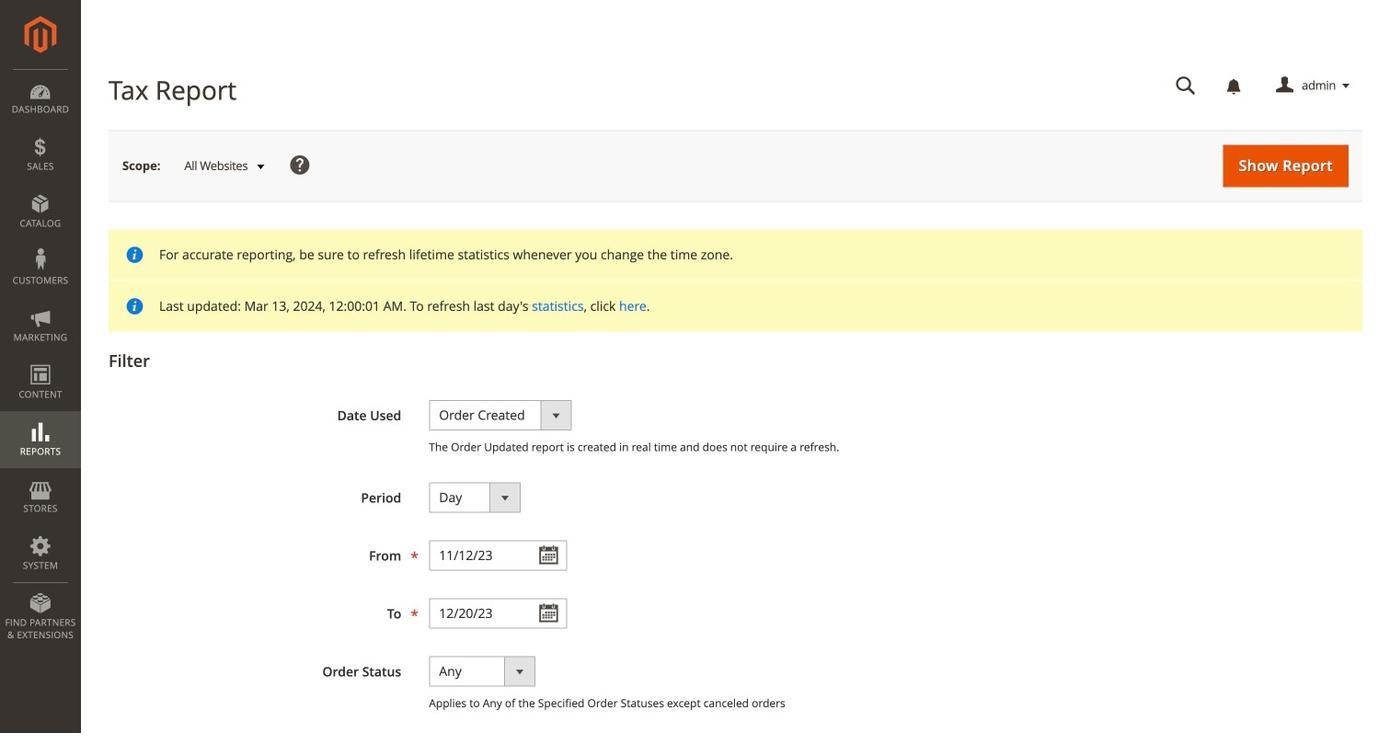 Task type: describe. For each thing, give the bounding box(es) containing it.
magento admin panel image
[[24, 16, 57, 53]]



Task type: locate. For each thing, give the bounding box(es) containing it.
None text field
[[1163, 70, 1209, 102]]

menu bar
[[0, 69, 81, 651]]

None text field
[[429, 540, 567, 571], [429, 598, 567, 629], [429, 540, 567, 571], [429, 598, 567, 629]]



